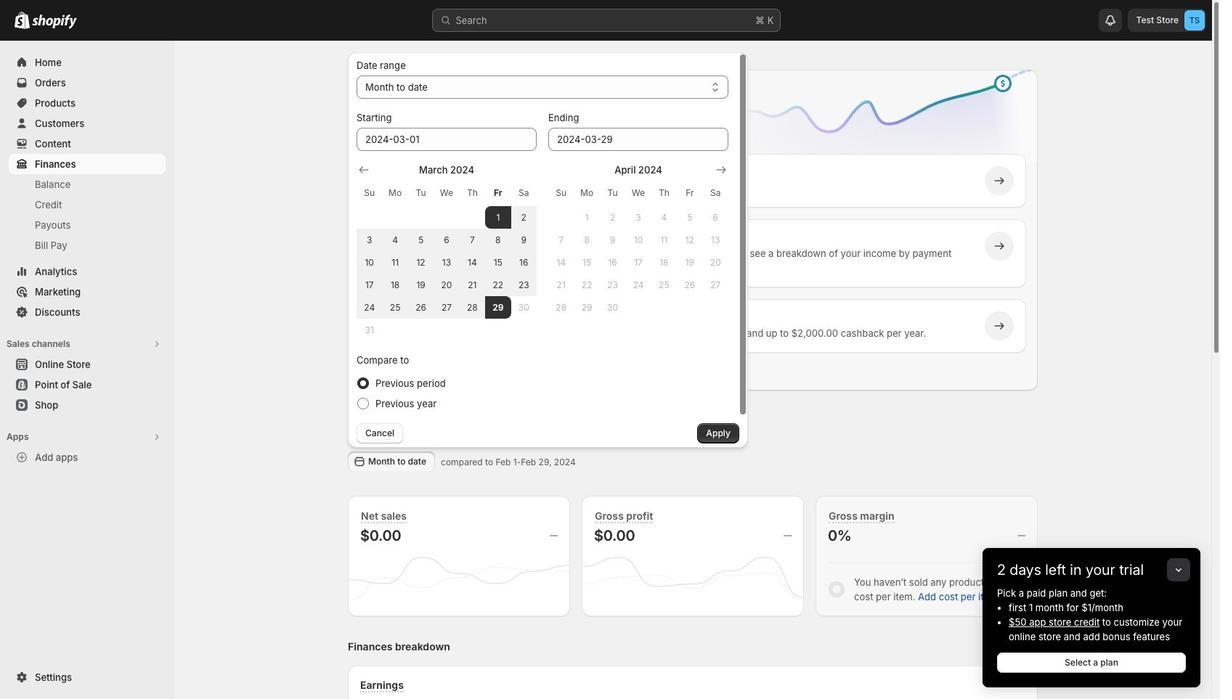 Task type: locate. For each thing, give the bounding box(es) containing it.
sunday element for monday element for 2nd wednesday element from left
[[548, 180, 574, 206]]

1 sunday element from the left
[[357, 180, 382, 206]]

thursday element for 2nd wednesday element from left
[[651, 180, 677, 206]]

friday element
[[485, 180, 511, 206], [677, 180, 703, 206]]

sunday element
[[357, 180, 382, 206], [548, 180, 574, 206]]

1 saturday element from the left
[[511, 180, 537, 206]]

0 horizontal spatial monday element
[[382, 180, 408, 206]]

0 horizontal spatial tuesday element
[[408, 180, 434, 206]]

2 sunday element from the left
[[548, 180, 574, 206]]

thursday element for 1st wednesday element
[[460, 180, 485, 206]]

shopify image
[[15, 12, 30, 29], [32, 15, 77, 29]]

0 horizontal spatial sunday element
[[357, 180, 382, 206]]

1 horizontal spatial wednesday element
[[626, 180, 651, 206]]

1 horizontal spatial saturday element
[[703, 180, 729, 206]]

1 horizontal spatial thursday element
[[651, 180, 677, 206]]

saturday element
[[511, 180, 537, 206], [703, 180, 729, 206]]

0 horizontal spatial grid
[[357, 163, 537, 341]]

2 saturday element from the left
[[703, 180, 729, 206]]

0 horizontal spatial saturday element
[[511, 180, 537, 206]]

thursday element
[[460, 180, 485, 206], [651, 180, 677, 206]]

monday element for 2nd wednesday element from left
[[574, 180, 600, 206]]

1 horizontal spatial shopify image
[[32, 15, 77, 29]]

saturday element for friday element related to 2nd wednesday element from left
[[703, 180, 729, 206]]

tuesday element for monday element for 1st wednesday element
[[408, 180, 434, 206]]

wednesday element
[[434, 180, 460, 206], [626, 180, 651, 206]]

None text field
[[357, 128, 537, 151], [548, 128, 729, 151], [357, 128, 537, 151], [548, 128, 729, 151]]

monday element
[[382, 180, 408, 206], [574, 180, 600, 206]]

2 friday element from the left
[[677, 180, 703, 206]]

1 horizontal spatial monday element
[[574, 180, 600, 206]]

0 horizontal spatial thursday element
[[460, 180, 485, 206]]

sunday element for monday element for 1st wednesday element
[[357, 180, 382, 206]]

grid
[[357, 163, 537, 341], [548, 163, 729, 319]]

1 thursday element from the left
[[460, 180, 485, 206]]

tuesday element for monday element for 2nd wednesday element from left
[[600, 180, 626, 206]]

2 thursday element from the left
[[651, 180, 677, 206]]

2 tuesday element from the left
[[600, 180, 626, 206]]

1 horizontal spatial grid
[[548, 163, 729, 319]]

1 friday element from the left
[[485, 180, 511, 206]]

1 horizontal spatial friday element
[[677, 180, 703, 206]]

0 horizontal spatial shopify image
[[15, 12, 30, 29]]

1 horizontal spatial sunday element
[[548, 180, 574, 206]]

1 horizontal spatial tuesday element
[[600, 180, 626, 206]]

0 horizontal spatial wednesday element
[[434, 180, 460, 206]]

1 tuesday element from the left
[[408, 180, 434, 206]]

1 monday element from the left
[[382, 180, 408, 206]]

tuesday element
[[408, 180, 434, 206], [600, 180, 626, 206]]

friday element for 2nd wednesday element from left
[[677, 180, 703, 206]]

2 monday element from the left
[[574, 180, 600, 206]]

0 horizontal spatial friday element
[[485, 180, 511, 206]]



Task type: vqa. For each thing, say whether or not it's contained in the screenshot.
2nd Monday 'element'
yes



Task type: describe. For each thing, give the bounding box(es) containing it.
select a plan image
[[379, 174, 394, 188]]

monday element for 1st wednesday element
[[382, 180, 408, 206]]

saturday element for friday element associated with 1st wednesday element
[[511, 180, 537, 206]]

1 wednesday element from the left
[[434, 180, 460, 206]]

line chart image
[[708, 67, 1041, 186]]

2 grid from the left
[[548, 163, 729, 319]]

set up shopify payments image
[[379, 239, 394, 253]]

1 grid from the left
[[357, 163, 537, 341]]

test store image
[[1185, 10, 1205, 31]]

2 wednesday element from the left
[[626, 180, 651, 206]]

friday element for 1st wednesday element
[[485, 180, 511, 206]]



